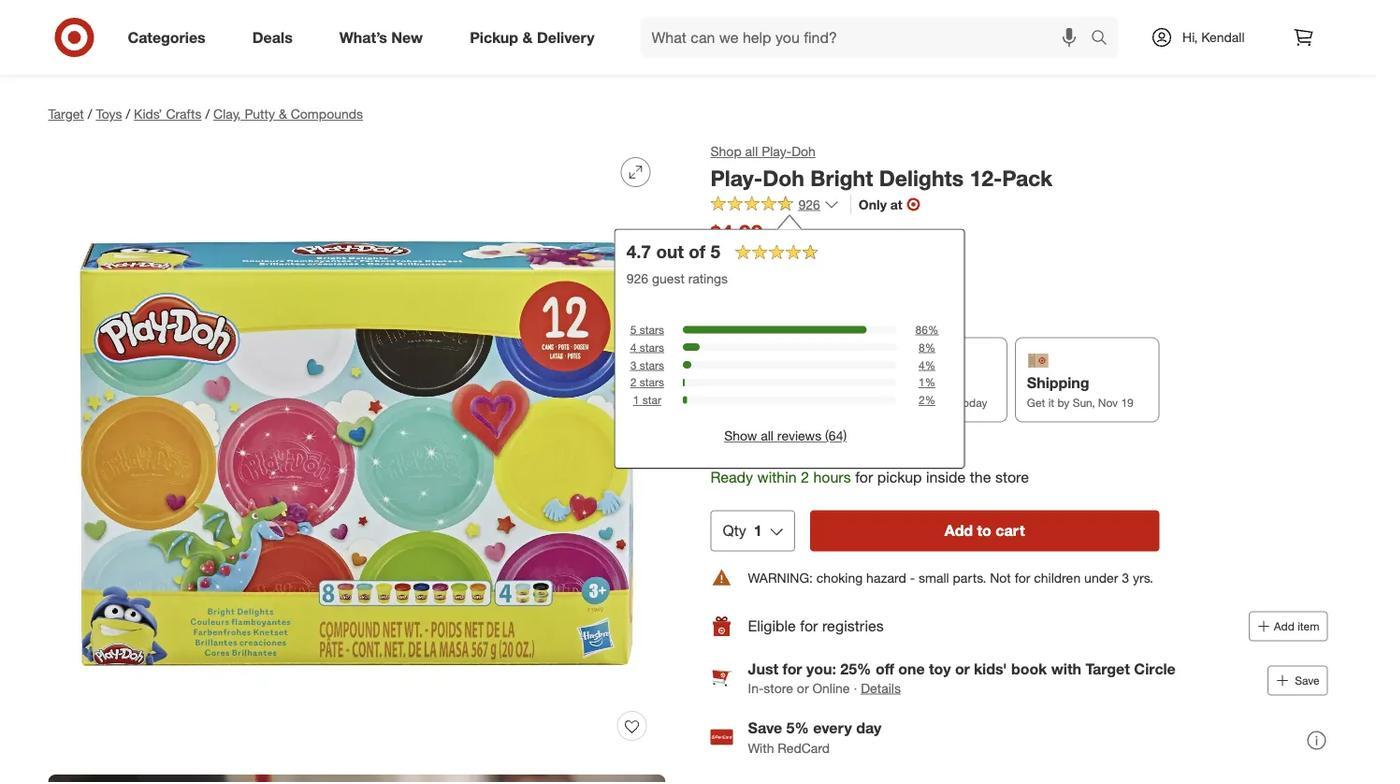Task type: vqa. For each thing, say whether or not it's contained in the screenshot.
Poway
yes



Task type: locate. For each thing, give the bounding box(es) containing it.
add for add to cart
[[945, 522, 973, 540]]

0 vertical spatial or
[[955, 660, 970, 678]]

3 down 4 stars
[[630, 358, 637, 372]]

1 horizontal spatial pickup
[[723, 374, 771, 392]]

or right toy
[[955, 660, 970, 678]]

for left you:
[[783, 660, 802, 678]]

parts.
[[953, 569, 986, 586]]

0 vertical spatial 1
[[919, 375, 925, 389]]

4 stars
[[630, 340, 664, 354]]

/ left toys
[[88, 106, 92, 122]]

target left toys link
[[48, 106, 84, 122]]

deals
[[252, 28, 293, 46]]

% down 4 % on the right of page
[[925, 375, 936, 389]]

0 horizontal spatial 1
[[633, 393, 639, 407]]

0 vertical spatial all
[[745, 143, 758, 160]]

2 / from the left
[[126, 106, 130, 122]]

5
[[711, 241, 720, 263], [630, 323, 637, 337]]

1 horizontal spatial save
[[1295, 674, 1320, 688]]

toys link
[[96, 106, 122, 122]]

pickup for &
[[470, 28, 518, 46]]

what's
[[339, 28, 387, 46]]

0 vertical spatial doh
[[792, 143, 816, 160]]

stores
[[920, 440, 957, 457]]

3 stars from the top
[[640, 358, 664, 372]]

pickup up show
[[723, 374, 771, 392]]

all right show
[[761, 428, 774, 444]]

1 %
[[919, 375, 936, 389]]

4 stars from the top
[[640, 375, 664, 389]]

926
[[799, 196, 820, 213], [627, 270, 648, 287]]

circle
[[1134, 660, 1176, 678]]

0 vertical spatial store
[[995, 468, 1029, 486]]

shipping
[[1027, 374, 1090, 392]]

1 vertical spatial add
[[1274, 619, 1295, 633]]

0 horizontal spatial delivery
[[537, 28, 595, 46]]

8 %
[[919, 340, 936, 354]]

1 horizontal spatial all
[[761, 428, 774, 444]]

save
[[741, 251, 764, 265]]

pickup
[[877, 468, 922, 486]]

choking
[[817, 569, 863, 586]]

pick up at poway
[[711, 439, 833, 457]]

save up with
[[748, 719, 782, 737]]

4.7 out of 5
[[627, 241, 720, 263]]

all inside the "show all reviews (64)" button
[[761, 428, 774, 444]]

off
[[876, 660, 894, 678]]

0 horizontal spatial &
[[279, 106, 287, 122]]

store
[[995, 468, 1029, 486], [764, 680, 793, 696]]

doh up bright
[[792, 143, 816, 160]]

0 vertical spatial save
[[1295, 674, 1320, 688]]

stars up star
[[640, 375, 664, 389]]

pickup for ready
[[723, 374, 771, 392]]

ready up show
[[723, 395, 755, 409]]

4 up 3 stars
[[630, 340, 637, 354]]

warning:
[[748, 569, 813, 586]]

just for you: 25% off one toy or kids' book with target circle in-store or online ∙ details
[[748, 660, 1176, 696]]

online
[[814, 270, 849, 286]]

play- right shop
[[762, 143, 792, 160]]

$6.59
[[786, 229, 813, 243]]

0 vertical spatial pickup
[[470, 28, 518, 46]]

2 stars
[[630, 375, 664, 389]]

2 up reviews
[[791, 395, 797, 409]]

target link
[[48, 106, 84, 122]]

2 down 1 %
[[919, 393, 925, 407]]

at right only at the right top
[[891, 196, 903, 213]]

add left the item
[[1274, 619, 1295, 633]]

1 stars from the top
[[640, 323, 664, 337]]

hours up reviews
[[800, 395, 828, 409]]

doh up 926 link
[[763, 165, 805, 191]]

online
[[813, 680, 850, 696]]

within up "show all reviews (64)"
[[758, 395, 787, 409]]

1 vertical spatial 4
[[919, 358, 925, 372]]

or down you:
[[797, 680, 809, 696]]

1 vertical spatial within
[[757, 468, 797, 486]]

play- down shop
[[711, 165, 763, 191]]

1 down 4 % on the right of page
[[919, 375, 925, 389]]

within down the pick up at poway
[[757, 468, 797, 486]]

(
[[798, 251, 801, 265]]

0 horizontal spatial add
[[945, 522, 973, 540]]

1 horizontal spatial store
[[995, 468, 1029, 486]]

delights
[[879, 165, 964, 191]]

with
[[1051, 660, 1082, 678]]

1 vertical spatial 926
[[627, 270, 648, 287]]

4 for 4 stars
[[630, 340, 637, 354]]

save for save 5% every day with redcard
[[748, 719, 782, 737]]

of
[[689, 241, 706, 263]]

bright
[[810, 165, 873, 191]]

1 vertical spatial all
[[761, 428, 774, 444]]

within inside the pickup ready within 2 hours
[[758, 395, 787, 409]]

as
[[875, 395, 888, 409]]

% down 86 %
[[925, 340, 936, 354]]

item
[[1298, 619, 1320, 633]]

store right the
[[995, 468, 1029, 486]]

0 vertical spatial within
[[758, 395, 787, 409]]

crafts
[[166, 106, 202, 122]]

for right eligible
[[800, 617, 818, 635]]

pickup inside the pickup ready within 2 hours
[[723, 374, 771, 392]]

1 right 'qty'
[[754, 522, 762, 540]]

926 down 4.7
[[627, 270, 648, 287]]

store inside just for you: 25% off one toy or kids' book with target circle in-store or online ∙ details
[[764, 680, 793, 696]]

delivery inside 'delivery as soon as 4pm today'
[[875, 374, 933, 392]]

926 for 926
[[799, 196, 820, 213]]

1 horizontal spatial /
[[126, 106, 130, 122]]

0 vertical spatial 926
[[799, 196, 820, 213]]

one
[[898, 660, 925, 678]]

1 vertical spatial 5
[[630, 323, 637, 337]]

0 horizontal spatial store
[[764, 680, 793, 696]]

0 horizontal spatial save
[[748, 719, 782, 737]]

all inside shop all play-doh play-doh bright delights 12-pack
[[745, 143, 758, 160]]

add item
[[1274, 619, 1320, 633]]

1 vertical spatial at
[[768, 439, 782, 457]]

% down 8 %
[[925, 358, 936, 372]]

1 vertical spatial doh
[[763, 165, 805, 191]]

target right with
[[1086, 660, 1130, 678]]

0 vertical spatial play-
[[762, 143, 792, 160]]

4pm
[[934, 395, 956, 409]]

∙
[[854, 680, 857, 696]]

stars
[[640, 323, 664, 337], [640, 340, 664, 354], [640, 358, 664, 372], [640, 375, 664, 389]]

qty
[[723, 522, 747, 540]]

/ left clay, on the top of the page
[[205, 106, 210, 122]]

show all reviews (64) button
[[724, 427, 847, 446]]

search
[[1083, 30, 1128, 48]]

children
[[1034, 569, 1081, 586]]

1 vertical spatial play-
[[711, 165, 763, 191]]

get
[[1027, 395, 1045, 409]]

for
[[855, 468, 873, 486], [1015, 569, 1030, 586], [800, 617, 818, 635], [783, 660, 802, 678]]

1
[[919, 375, 925, 389], [633, 393, 639, 407], [754, 522, 762, 540]]

stars for 4 stars
[[640, 340, 664, 354]]

all for shop all play-doh play-doh bright delights 12-pack
[[745, 143, 758, 160]]

for right not
[[1015, 569, 1030, 586]]

1 horizontal spatial delivery
[[875, 374, 933, 392]]

shop
[[711, 143, 742, 160]]

1 horizontal spatial 926
[[799, 196, 820, 213]]

all for show all reviews (64)
[[761, 428, 774, 444]]

1 left star
[[633, 393, 639, 407]]

4 down the 8
[[919, 358, 925, 372]]

1 horizontal spatial at
[[891, 196, 903, 213]]

% up 8 %
[[928, 323, 939, 337]]

0 horizontal spatial all
[[745, 143, 758, 160]]

1 vertical spatial delivery
[[875, 374, 933, 392]]

yrs.
[[1133, 569, 1154, 586]]

3 / from the left
[[205, 106, 210, 122]]

kids'
[[974, 660, 1007, 678]]

play-
[[762, 143, 792, 160], [711, 165, 763, 191]]

hours down poway button
[[813, 468, 851, 486]]

0 vertical spatial 4
[[630, 340, 637, 354]]

just
[[748, 660, 778, 678]]

/ right toys
[[126, 106, 130, 122]]

store down just at the bottom of the page
[[764, 680, 793, 696]]

or
[[955, 660, 970, 678], [797, 680, 809, 696]]

3
[[630, 358, 637, 372], [1122, 569, 1129, 586]]

0 horizontal spatial pickup
[[470, 28, 518, 46]]

pickup & delivery
[[470, 28, 595, 46]]

stars up 3 stars
[[640, 340, 664, 354]]

not
[[990, 569, 1011, 586]]

1 vertical spatial or
[[797, 680, 809, 696]]

sale
[[711, 249, 737, 266]]

all right shop
[[745, 143, 758, 160]]

926 guest ratings
[[627, 270, 728, 287]]

save inside save 5% every day with redcard
[[748, 719, 782, 737]]

1 vertical spatial &
[[279, 106, 287, 122]]

ready down pick
[[711, 468, 753, 486]]

1 / from the left
[[88, 106, 92, 122]]

-
[[910, 569, 915, 586]]

5 up 4 stars
[[630, 323, 637, 337]]

toy
[[929, 660, 951, 678]]

0 vertical spatial target
[[48, 106, 84, 122]]

poway
[[786, 439, 833, 457]]

target inside just for you: 25% off one toy or kids' book with target circle in-store or online ∙ details
[[1086, 660, 1130, 678]]

1 vertical spatial 3
[[1122, 569, 1129, 586]]

2 stars from the top
[[640, 340, 664, 354]]

at
[[891, 196, 903, 213], [768, 439, 782, 457]]

5 right of
[[711, 241, 720, 263]]

at right up
[[768, 439, 782, 457]]

0 vertical spatial delivery
[[537, 28, 595, 46]]

0 horizontal spatial 4
[[630, 340, 637, 354]]

/
[[88, 106, 92, 122], [126, 106, 130, 122], [205, 106, 210, 122]]

target / toys / kids' crafts / clay, putty & compounds
[[48, 106, 363, 122]]

2 horizontal spatial /
[[205, 106, 210, 122]]

$
[[767, 251, 773, 265]]

2 down poway button
[[801, 468, 809, 486]]

1 vertical spatial store
[[764, 680, 793, 696]]

details
[[861, 680, 901, 696]]

save inside button
[[1295, 674, 1320, 688]]

0 vertical spatial add
[[945, 522, 973, 540]]

What can we help you find? suggestions appear below search field
[[640, 17, 1096, 58]]

0 horizontal spatial 926
[[627, 270, 648, 287]]

ready
[[723, 395, 755, 409], [711, 468, 753, 486]]

for inside just for you: 25% off one toy or kids' book with target circle in-store or online ∙ details
[[783, 660, 802, 678]]

1 horizontal spatial &
[[523, 28, 533, 46]]

% down 1 %
[[925, 393, 936, 407]]

1 horizontal spatial target
[[1086, 660, 1130, 678]]

add left to
[[945, 522, 973, 540]]

1 for 1 star
[[633, 393, 639, 407]]

0 vertical spatial 3
[[630, 358, 637, 372]]

1 vertical spatial 1
[[633, 393, 639, 407]]

1 horizontal spatial 5
[[711, 241, 720, 263]]

1 vertical spatial save
[[748, 719, 782, 737]]

4 for 4 %
[[919, 358, 925, 372]]

3 left yrs.
[[1122, 569, 1129, 586]]

1 vertical spatial pickup
[[723, 374, 771, 392]]

pickup right new
[[470, 28, 518, 46]]

% for 8 %
[[925, 340, 936, 354]]

1 horizontal spatial 4
[[919, 358, 925, 372]]

0 vertical spatial 5
[[711, 241, 720, 263]]

0 vertical spatial ready
[[723, 395, 755, 409]]

stars up 4 stars
[[640, 323, 664, 337]]

2 horizontal spatial 1
[[919, 375, 925, 389]]

kids' crafts link
[[134, 106, 202, 122]]

show
[[724, 428, 757, 444]]

1 vertical spatial target
[[1086, 660, 1130, 678]]

as
[[919, 395, 931, 409]]

926 up $6.59
[[799, 196, 820, 213]]

4 %
[[919, 358, 936, 372]]

1 horizontal spatial or
[[955, 660, 970, 678]]

% right (
[[813, 251, 824, 265]]

0 horizontal spatial 5
[[630, 323, 637, 337]]

1 horizontal spatial add
[[1274, 619, 1295, 633]]

stars down 4 stars
[[640, 358, 664, 372]]

926 for 926 guest ratings
[[627, 270, 648, 287]]

save down the item
[[1295, 674, 1320, 688]]

star
[[642, 393, 661, 407]]

2 vertical spatial 1
[[754, 522, 762, 540]]

0 vertical spatial hours
[[800, 395, 828, 409]]

0 horizontal spatial /
[[88, 106, 92, 122]]



Task type: describe. For each thing, give the bounding box(es) containing it.
what's new link
[[323, 17, 446, 58]]

warning: choking hazard - small parts. not for children under 3 yrs.
[[748, 569, 1154, 586]]

clay,
[[213, 106, 241, 122]]

stars for 2 stars
[[640, 375, 664, 389]]

categories
[[128, 28, 206, 46]]

12-
[[970, 165, 1002, 191]]

% for 2 %
[[925, 393, 936, 407]]

0 horizontal spatial or
[[797, 680, 809, 696]]

play-doh bright delights 12-pack, 1 of 6 image
[[48, 142, 666, 760]]

shipping get it by sun, nov 19
[[1027, 374, 1134, 409]]

0 horizontal spatial 3
[[630, 358, 637, 372]]

1.60
[[773, 251, 795, 265]]

small
[[919, 569, 949, 586]]

2 inside the pickup ready within 2 hours
[[791, 395, 797, 409]]

guest
[[652, 270, 685, 287]]

24
[[801, 251, 813, 265]]

only
[[859, 196, 887, 213]]

2 up 1 star
[[630, 375, 637, 389]]

reviews
[[777, 428, 822, 444]]

25%
[[840, 660, 871, 678]]

it
[[1048, 395, 1055, 409]]

2 %
[[919, 393, 936, 407]]

1 horizontal spatial 1
[[754, 522, 762, 540]]

poway button
[[786, 437, 833, 459]]

registries
[[822, 617, 884, 635]]

what's new
[[339, 28, 423, 46]]

purchased
[[748, 270, 811, 286]]

nov
[[1098, 395, 1118, 409]]

pickup ready within 2 hours
[[723, 374, 828, 409]]

up
[[746, 439, 764, 457]]

hi, kendall
[[1183, 29, 1245, 45]]

19
[[1121, 395, 1134, 409]]

(64)
[[825, 428, 847, 444]]

% inside "$4.99 reg $6.59 sale save $ 1.60 ( 24 % when purchased online"
[[813, 251, 824, 265]]

0 vertical spatial at
[[891, 196, 903, 213]]

hi,
[[1183, 29, 1198, 45]]

add to cart
[[945, 522, 1025, 540]]

in-
[[748, 680, 764, 696]]

deals link
[[236, 17, 316, 58]]

0 horizontal spatial target
[[48, 106, 84, 122]]

0 horizontal spatial at
[[768, 439, 782, 457]]

compounds
[[291, 106, 363, 122]]

1 horizontal spatial 3
[[1122, 569, 1129, 586]]

toys
[[96, 106, 122, 122]]

new
[[391, 28, 423, 46]]

show all reviews (64)
[[724, 428, 847, 444]]

today
[[959, 395, 988, 409]]

search button
[[1083, 17, 1128, 62]]

other
[[886, 440, 917, 457]]

reg
[[766, 229, 783, 243]]

check other stores button
[[844, 438, 958, 459]]

kendall
[[1202, 29, 1245, 45]]

1 for 1 %
[[919, 375, 925, 389]]

% for 1 %
[[925, 375, 936, 389]]

add to cart button
[[810, 510, 1160, 551]]

add for add item
[[1274, 619, 1295, 633]]

1 vertical spatial hours
[[813, 468, 851, 486]]

sun,
[[1073, 395, 1095, 409]]

1 vertical spatial ready
[[711, 468, 753, 486]]

add item button
[[1249, 611, 1328, 641]]

hours inside the pickup ready within 2 hours
[[800, 395, 828, 409]]

with
[[748, 740, 774, 756]]

% for 86 %
[[928, 323, 939, 337]]

check
[[845, 440, 883, 457]]

8
[[919, 340, 925, 354]]

eligible
[[748, 617, 796, 635]]

ready within 2 hours for pickup inside the store
[[711, 468, 1029, 486]]

ready inside the pickup ready within 2 hours
[[723, 395, 755, 409]]

pickup & delivery link
[[454, 17, 618, 58]]

save for save
[[1295, 674, 1320, 688]]

under
[[1084, 569, 1119, 586]]

soon
[[891, 395, 916, 409]]

details button
[[861, 679, 901, 697]]

86 %
[[916, 323, 939, 337]]

0 vertical spatial &
[[523, 28, 533, 46]]

to
[[977, 522, 992, 540]]

% for 4 %
[[925, 358, 936, 372]]

only at
[[859, 196, 903, 213]]

stars for 5 stars
[[640, 323, 664, 337]]

$4.99 reg $6.59 sale save $ 1.60 ( 24 % when purchased online
[[711, 220, 849, 286]]

you:
[[807, 660, 836, 678]]

when
[[711, 270, 745, 286]]

every
[[813, 719, 852, 737]]

image gallery element
[[48, 142, 666, 782]]

for down 'check'
[[855, 468, 873, 486]]

clay, putty & compounds link
[[213, 106, 363, 122]]

5 stars
[[630, 323, 664, 337]]

926 link
[[711, 195, 839, 217]]

eligible for registries
[[748, 617, 884, 635]]

shop all play-doh play-doh bright delights 12-pack
[[711, 143, 1053, 191]]

stars for 3 stars
[[640, 358, 664, 372]]

putty
[[245, 106, 275, 122]]

the
[[970, 468, 991, 486]]

by
[[1058, 395, 1070, 409]]

3 stars
[[630, 358, 664, 372]]

redcard
[[778, 740, 830, 756]]

delivery as soon as 4pm today
[[875, 374, 988, 409]]

cart
[[996, 522, 1025, 540]]

hazard
[[866, 569, 906, 586]]



